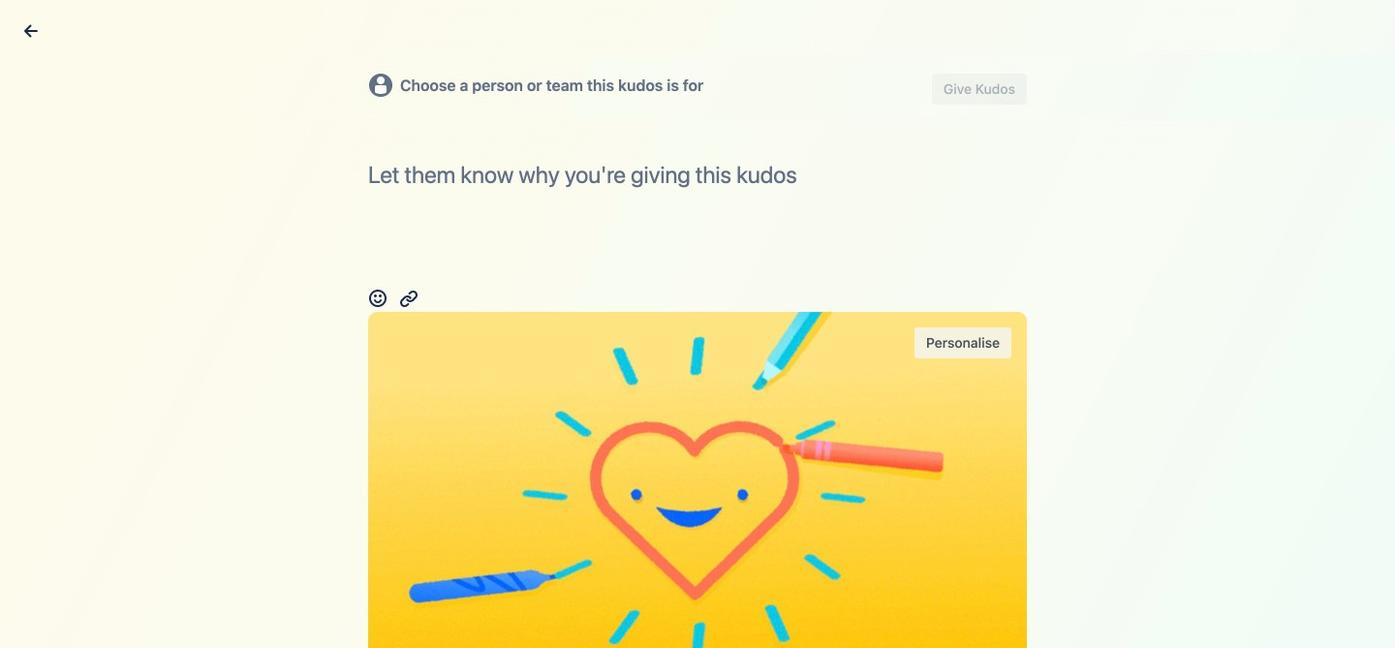 Task type: locate. For each thing, give the bounding box(es) containing it.
list item inside list
[[534, 11, 613, 42]]

2 horizontal spatial jira image
[[819, 536, 835, 552]]

list item
[[278, 0, 302, 54], [359, 0, 382, 54], [445, 0, 469, 54], [534, 11, 613, 42]]

write an update for… group
[[534, 319, 844, 443]]

dialog
[[0, 0, 1396, 648]]

0 horizontal spatial list
[[151, 0, 993, 54]]

list
[[151, 0, 993, 54], [1190, 11, 1384, 42]]

Search field
[[993, 11, 1186, 42]]

settings image
[[1213, 254, 1260, 300]]

group
[[534, 50, 844, 325]]

jira image
[[554, 536, 569, 552], [819, 536, 835, 552], [758, 600, 773, 616]]

expand icon image
[[1298, 182, 1313, 198]]

None search field
[[993, 11, 1186, 42]]

heading
[[534, 339, 844, 354]]

:clap: image
[[557, 275, 580, 298], [557, 275, 580, 298]]

banner
[[0, 0, 1396, 54]]

1 horizontal spatial list
[[1190, 11, 1384, 42]]

jira image
[[554, 536, 569, 552], [819, 536, 835, 552], [758, 600, 773, 616], [1288, 600, 1304, 616], [1288, 600, 1304, 616]]

:watermelon: image
[[557, 77, 580, 100], [557, 77, 580, 100]]



Task type: describe. For each thing, give the bounding box(es) containing it.
:dart: image
[[557, 143, 580, 166]]

close drawer image
[[19, 19, 43, 43]]

:dart: image
[[557, 143, 580, 166]]

top element
[[12, 0, 993, 54]]

search image
[[1000, 19, 1016, 34]]

0 horizontal spatial jira image
[[554, 536, 569, 552]]

help image
[[1274, 15, 1297, 38]]

1 horizontal spatial jira image
[[758, 600, 773, 616]]

writing mode image
[[549, 407, 572, 430]]



Task type: vqa. For each thing, say whether or not it's contained in the screenshot.
Top element
yes



